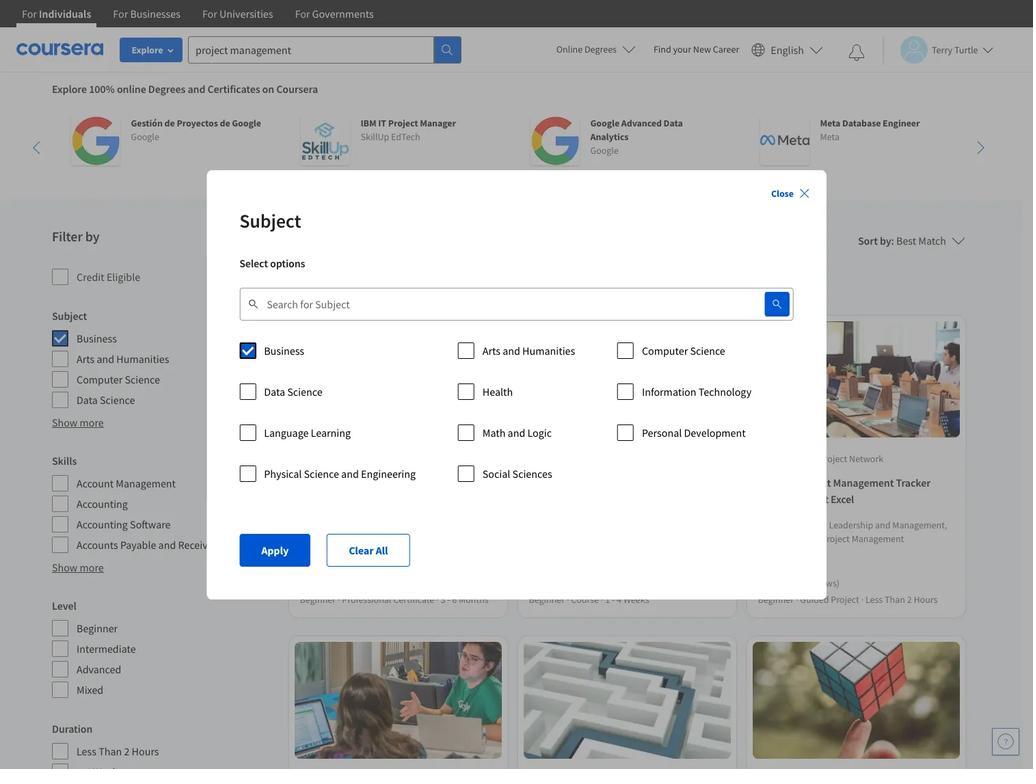 Task type: describe. For each thing, give the bounding box(es) containing it.
2 inside (484 reviews) beginner · guided project · less than 2 hours
[[908, 594, 913, 607]]

skillup
[[361, 131, 390, 143]]

create a project management tracker using microsoft excel
[[759, 477, 932, 507]]

4.8
[[314, 558, 327, 570]]

management inside the skills group
[[116, 477, 176, 491]]

1 de from the left
[[165, 117, 175, 129]]

show for data
[[52, 416, 78, 430]]

foundations of project management link
[[530, 475, 726, 492]]

microsoft inside the create a project management tracker using microsoft excel
[[786, 493, 830, 507]]

google project management:
[[300, 477, 434, 490]]

proyectos
[[177, 117, 218, 129]]

gestión de proyectos de google google
[[131, 117, 262, 143]]

computer science inside subject group
[[77, 373, 160, 387]]

arts inside the "select subject options" element
[[483, 344, 501, 357]]

clear for clear all
[[362, 281, 382, 294]]

google down 'analytics'
[[591, 144, 619, 157]]

show notifications image
[[849, 44, 866, 61]]

close button
[[766, 181, 816, 206]]

less inside (484 reviews) beginner · guided project · less than 2 hours
[[866, 594, 884, 607]]

ibm
[[361, 117, 377, 129]]

health
[[483, 385, 513, 399]]

learning
[[311, 426, 351, 440]]

weeks
[[624, 594, 650, 607]]

skillup edtech image
[[301, 116, 350, 166]]

online
[[117, 82, 146, 96]]

skills
[[52, 454, 77, 468]]

business inside button
[[293, 281, 328, 294]]

explore 100% online degrees and certificates on coursera
[[52, 82, 318, 96]]

google down certificates
[[232, 117, 262, 129]]

best
[[897, 234, 917, 248]]

(96.9k
[[330, 558, 354, 570]]

management inside the create a project management tracker using microsoft excel
[[834, 477, 895, 490]]

6
[[453, 594, 458, 607]]

using
[[759, 493, 784, 507]]

beginner for beginner
[[77, 622, 118, 636]]

select subject options element
[[240, 337, 794, 501]]

duration
[[52, 723, 93, 736]]

subject group
[[52, 308, 276, 409]]

personal
[[642, 426, 682, 440]]

990
[[284, 227, 313, 252]]

explore
[[52, 82, 87, 96]]

sort by : best match
[[859, 234, 947, 248]]

arts and humanities inside the "select subject options" element
[[483, 344, 576, 357]]

intermediate
[[77, 642, 136, 656]]

development
[[685, 426, 746, 440]]

personal development
[[642, 426, 746, 440]]

options
[[270, 256, 305, 270]]

select options
[[240, 256, 305, 270]]

1 horizontal spatial :
[[892, 234, 895, 248]]

language
[[264, 426, 309, 440]]

clear all button
[[353, 276, 402, 298]]

edtech
[[392, 131, 421, 143]]

more for accounts
[[80, 561, 104, 575]]

data science inside subject group
[[77, 393, 135, 407]]

technology
[[699, 385, 752, 399]]

4 · from the left
[[602, 594, 604, 607]]

beginner · professional certificate · 3 - 6 months
[[300, 594, 489, 607]]

math
[[483, 426, 506, 440]]

certificates
[[208, 82, 260, 96]]

for universities
[[202, 7, 273, 21]]

coursera image
[[16, 38, 103, 60]]

1 · from the left
[[338, 594, 341, 607]]

accounts payable and receivable
[[77, 538, 227, 552]]

data inside the "select subject options" element
[[264, 385, 285, 399]]

by for sort
[[881, 234, 892, 248]]

accounting software
[[77, 518, 171, 532]]

apply
[[262, 544, 289, 557]]

beginner inside (484 reviews) beginner · guided project · less than 2 hours
[[759, 594, 795, 607]]

meta database engineer meta
[[821, 117, 921, 143]]

2 meta from the top
[[821, 131, 841, 143]]

arts and humanities inside subject group
[[77, 352, 169, 366]]

beginner for beginner · professional certificate · 3 - 6 months
[[300, 594, 336, 607]]

project inside (484 reviews) beginner · guided project · less than 2 hours
[[832, 594, 860, 607]]

6 · from the left
[[862, 594, 865, 607]]

4
[[618, 594, 622, 607]]

select
[[240, 256, 268, 270]]

3
[[441, 594, 446, 607]]

microsoft inside leadership and management, microsoft excel, project management
[[759, 533, 796, 546]]

it
[[379, 117, 387, 129]]

project inside the foundations of project management link
[[601, 477, 635, 490]]

by for filter
[[85, 228, 100, 245]]

project inside the create a project management tracker using microsoft excel
[[799, 477, 832, 490]]

database
[[843, 117, 882, 129]]

show more button for data
[[52, 415, 104, 431]]

match
[[919, 234, 947, 248]]

excel,
[[798, 533, 820, 546]]

for for universities
[[202, 7, 217, 21]]

engineer
[[884, 117, 921, 129]]

information technology
[[642, 385, 752, 399]]

close
[[772, 187, 794, 199]]

4.8 (96.9k reviews)
[[314, 558, 389, 570]]

for for businesses
[[113, 7, 128, 21]]

language learning
[[264, 426, 351, 440]]

your
[[674, 43, 692, 55]]

filter by
[[52, 228, 100, 245]]

management:
[[371, 477, 434, 490]]

accounting for accounting
[[77, 497, 128, 511]]

humanities inside subject group
[[117, 352, 169, 366]]

foundations
[[530, 477, 588, 490]]

(484 reviews) beginner · guided project · less than 2 hours
[[759, 578, 939, 607]]

find your new career
[[654, 43, 740, 55]]

individuals
[[39, 7, 91, 21]]

computer inside subject group
[[77, 373, 123, 387]]

gestión
[[131, 117, 163, 129]]

months
[[459, 594, 489, 607]]

find your new career link
[[647, 41, 747, 58]]

degrees
[[148, 82, 186, 96]]

show more for data science
[[52, 416, 104, 430]]

payable
[[120, 538, 156, 552]]

tracker
[[897, 477, 932, 490]]

subject dialog
[[207, 170, 827, 600]]

ibm it project manager skillup edtech
[[361, 117, 457, 143]]

google up 'analytics'
[[591, 117, 620, 129]]

google image for gestión de proyectos de google
[[71, 116, 120, 166]]

eligible
[[107, 270, 140, 284]]

new
[[694, 43, 712, 55]]

data inside subject group
[[77, 393, 98, 407]]

physical science and engineering
[[264, 467, 416, 481]]

engineering
[[361, 467, 416, 481]]

0 vertical spatial coursera
[[277, 82, 318, 96]]

level group
[[52, 598, 276, 699]]

analytics
[[591, 131, 629, 143]]



Task type: locate. For each thing, give the bounding box(es) containing it.
1 horizontal spatial than
[[886, 594, 906, 607]]

for for governments
[[295, 7, 310, 21]]

1 horizontal spatial computer
[[642, 344, 688, 357]]

0 vertical spatial computer
[[642, 344, 688, 357]]

more for data
[[80, 416, 104, 430]]

- right 1
[[613, 594, 616, 607]]

0 horizontal spatial google image
[[71, 116, 120, 166]]

data science inside the "select subject options" element
[[264, 385, 323, 399]]

more down accounts
[[80, 561, 104, 575]]

software
[[130, 518, 171, 532]]

1 vertical spatial reviews)
[[807, 578, 841, 590]]

0 vertical spatial show more
[[52, 416, 104, 430]]

beginner · course · 1 - 4 weeks
[[530, 594, 650, 607]]

google image left 'analytics'
[[531, 116, 580, 166]]

than
[[886, 594, 906, 607], [99, 745, 122, 759]]

1 vertical spatial than
[[99, 745, 122, 759]]

hours
[[915, 594, 939, 607], [132, 745, 159, 759]]

3 for from the left
[[202, 7, 217, 21]]

data inside google advanced data analytics google
[[664, 117, 684, 129]]

0 horizontal spatial data science
[[77, 393, 135, 407]]

project right 'of'
[[601, 477, 635, 490]]

less right guided
[[866, 594, 884, 607]]

businesses
[[130, 7, 181, 21]]

1 vertical spatial :
[[825, 520, 830, 532]]

0 vertical spatial show
[[52, 416, 78, 430]]

Search by keyword search field
[[267, 288, 733, 321]]

1 vertical spatial subject
[[52, 309, 87, 323]]

1 show more from the top
[[52, 416, 104, 430]]

guided
[[801, 594, 830, 607]]

1 horizontal spatial de
[[220, 117, 231, 129]]

management down 'network'
[[834, 477, 895, 490]]

0 horizontal spatial than
[[99, 745, 122, 759]]

less down duration
[[77, 745, 96, 759]]

show more button for accounts
[[52, 560, 104, 576]]

arts inside subject group
[[77, 352, 95, 366]]

show more button down accounts
[[52, 560, 104, 576]]

project left 'network'
[[820, 453, 848, 466]]

accounting down account
[[77, 497, 128, 511]]

project inside leadership and management, microsoft excel, project management
[[822, 533, 851, 546]]

1 horizontal spatial subject
[[240, 208, 301, 233]]

advanced down intermediate
[[77, 663, 121, 677]]

1 vertical spatial computer science
[[77, 373, 160, 387]]

1 horizontal spatial hours
[[915, 594, 939, 607]]

and inside the skills group
[[158, 538, 176, 552]]

· left 1
[[602, 594, 604, 607]]

· right guided
[[862, 594, 865, 607]]

for left universities
[[202, 7, 217, 21]]

2 show more from the top
[[52, 561, 104, 575]]

clear all
[[349, 544, 388, 557]]

subject up select options
[[240, 208, 301, 233]]

create
[[759, 477, 789, 490]]

clear inside subject dialog
[[349, 544, 374, 557]]

1 vertical spatial less
[[77, 745, 96, 759]]

accounting
[[77, 497, 128, 511], [77, 518, 128, 532]]

sort
[[859, 234, 878, 248]]

· left 3
[[437, 594, 439, 607]]

4 for from the left
[[295, 7, 310, 21]]

1 horizontal spatial google image
[[531, 116, 580, 166]]

0 vertical spatial than
[[886, 594, 906, 607]]

advanced inside google advanced data analytics google
[[622, 117, 663, 129]]

google image down 100%
[[71, 116, 120, 166]]

management inside leadership and management, microsoft excel, project management
[[853, 533, 905, 546]]

beginner left course
[[530, 594, 566, 607]]

and inside subject group
[[97, 352, 114, 366]]

0 horizontal spatial 2
[[124, 745, 130, 759]]

clear all button
[[327, 534, 410, 567]]

google down language learning at the bottom
[[300, 477, 333, 490]]

·
[[338, 594, 341, 607], [437, 594, 439, 607], [568, 594, 570, 607], [602, 594, 604, 607], [797, 594, 799, 607], [862, 594, 865, 607]]

show more for accounts payable and receivable
[[52, 561, 104, 575]]

show more down accounts
[[52, 561, 104, 575]]

1 meta from the top
[[821, 117, 841, 129]]

by right filter
[[85, 228, 100, 245]]

1 horizontal spatial reviews)
[[807, 578, 841, 590]]

more up account
[[80, 416, 104, 430]]

for
[[376, 227, 399, 252]]

arts
[[483, 344, 501, 357], [77, 352, 95, 366]]

accounts
[[77, 538, 118, 552]]

beginner down the (484 on the bottom of page
[[759, 594, 795, 607]]

and inside leadership and management, microsoft excel, project management
[[876, 520, 891, 532]]

management up software
[[116, 477, 176, 491]]

990 results for "project management"
[[284, 227, 592, 252]]

1 show more button from the top
[[52, 415, 104, 431]]

for left individuals
[[22, 7, 37, 21]]

logic
[[528, 426, 552, 440]]

subject inside group
[[52, 309, 87, 323]]

: down the create a project management tracker using microsoft excel
[[825, 520, 830, 532]]

all
[[384, 281, 394, 294]]

project down leadership
[[822, 533, 851, 546]]

find
[[654, 43, 672, 55]]

certificate
[[394, 594, 435, 607]]

None search field
[[188, 36, 462, 63]]

meta image
[[761, 116, 810, 166]]

0 horizontal spatial coursera
[[277, 82, 318, 96]]

management"
[[474, 227, 592, 252]]

2 de from the left
[[220, 117, 231, 129]]

0 horizontal spatial advanced
[[77, 663, 121, 677]]

1 vertical spatial accounting
[[77, 518, 128, 532]]

0 vertical spatial computer science
[[642, 344, 726, 357]]

a
[[791, 477, 797, 490]]

1 vertical spatial clear
[[349, 544, 374, 557]]

account management
[[77, 477, 176, 491]]

1 horizontal spatial data
[[264, 385, 285, 399]]

: left best
[[892, 234, 895, 248]]

google
[[232, 117, 262, 129], [591, 117, 620, 129], [131, 131, 160, 143], [591, 144, 619, 157], [300, 477, 333, 490]]

leadership
[[830, 520, 874, 532]]

duration group
[[52, 721, 276, 770]]

subject inside dialog
[[240, 208, 301, 233]]

manager
[[421, 117, 457, 129]]

search image
[[772, 299, 783, 310]]

network
[[850, 453, 884, 466]]

5 · from the left
[[797, 594, 799, 607]]

for left governments on the left top
[[295, 7, 310, 21]]

apply button
[[240, 534, 311, 567]]

- left 6
[[448, 594, 451, 607]]

reviews) inside (484 reviews) beginner · guided project · less than 2 hours
[[807, 578, 841, 590]]

1 horizontal spatial advanced
[[622, 117, 663, 129]]

0 horizontal spatial arts
[[77, 352, 95, 366]]

1 google image from the left
[[71, 116, 120, 166]]

banner navigation
[[11, 0, 385, 38]]

and
[[188, 82, 205, 96], [503, 344, 521, 357], [97, 352, 114, 366], [508, 426, 526, 440], [341, 467, 359, 481], [876, 520, 891, 532], [158, 538, 176, 552]]

meta
[[821, 117, 841, 129], [821, 131, 841, 143]]

computer science inside the "select subject options" element
[[642, 344, 726, 357]]

1 vertical spatial 2
[[124, 745, 130, 759]]

english button
[[747, 27, 829, 72]]

business
[[293, 281, 328, 294], [77, 332, 117, 346], [264, 344, 305, 357]]

excel
[[832, 493, 855, 507]]

google inside google project management: link
[[300, 477, 333, 490]]

0 vertical spatial :
[[892, 234, 895, 248]]

microsoft left the 'excel,'
[[759, 533, 796, 546]]

1 vertical spatial coursera
[[782, 453, 818, 466]]

1 horizontal spatial by
[[881, 234, 892, 248]]

mixed
[[77, 684, 103, 697]]

0 horizontal spatial data
[[77, 393, 98, 407]]

2 inside duration group
[[124, 745, 130, 759]]

microsoft
[[786, 493, 830, 507], [759, 533, 796, 546]]

social sciences
[[483, 467, 553, 481]]

0 horizontal spatial subject
[[52, 309, 87, 323]]

show up skills
[[52, 416, 78, 430]]

management down personal
[[637, 477, 697, 490]]

by right sort
[[881, 234, 892, 248]]

de right gestión
[[165, 117, 175, 129]]

1 vertical spatial microsoft
[[759, 533, 796, 546]]

de
[[165, 117, 175, 129], [220, 117, 231, 129]]

computer inside the "select subject options" element
[[642, 344, 688, 357]]

0 vertical spatial subject
[[240, 208, 301, 233]]

100%
[[89, 82, 115, 96]]

for businesses
[[113, 7, 181, 21]]

credit eligible
[[77, 270, 140, 284]]

for governments
[[295, 7, 374, 21]]

project left management:
[[335, 477, 368, 490]]

2 more from the top
[[80, 561, 104, 575]]

accounting for accounting software
[[77, 518, 128, 532]]

project up the edtech
[[389, 117, 419, 129]]

results
[[317, 227, 372, 252]]

business button
[[284, 276, 348, 298]]

0 horizontal spatial arts and humanities
[[77, 352, 169, 366]]

meta right meta image
[[821, 131, 841, 143]]

universities
[[220, 7, 273, 21]]

1 vertical spatial advanced
[[77, 663, 121, 677]]

1 horizontal spatial coursera
[[782, 453, 818, 466]]

2 accounting from the top
[[77, 518, 128, 532]]

information
[[642, 385, 697, 399]]

· down the (484 on the bottom of page
[[797, 594, 799, 607]]

business inside the "select subject options" element
[[264, 344, 305, 357]]

0 vertical spatial reviews)
[[356, 558, 389, 570]]

humanities inside the "select subject options" element
[[523, 344, 576, 357]]

reviews) down clear all
[[356, 558, 389, 570]]

on
[[262, 82, 274, 96]]

1 vertical spatial show more
[[52, 561, 104, 575]]

1
[[606, 594, 611, 607]]

0 horizontal spatial reviews)
[[356, 558, 389, 570]]

0 vertical spatial meta
[[821, 117, 841, 129]]

hours inside duration group
[[132, 745, 159, 759]]

0 horizontal spatial humanities
[[117, 352, 169, 366]]

clear all
[[362, 281, 394, 294]]

1 more from the top
[[80, 416, 104, 430]]

coursera up a
[[782, 453, 818, 466]]

project right guided
[[832, 594, 860, 607]]

0 horizontal spatial computer science
[[77, 373, 160, 387]]

0 vertical spatial accounting
[[77, 497, 128, 511]]

0 vertical spatial advanced
[[622, 117, 663, 129]]

all
[[376, 544, 388, 557]]

beginner for beginner · course · 1 - 4 weeks
[[530, 594, 566, 607]]

clear for clear all
[[349, 544, 374, 557]]

management down leadership
[[853, 533, 905, 546]]

0 horizontal spatial less
[[77, 745, 96, 759]]

for for individuals
[[22, 7, 37, 21]]

beginner inside "level" "group"
[[77, 622, 118, 636]]

2 horizontal spatial data
[[664, 117, 684, 129]]

0 vertical spatial 2
[[908, 594, 913, 607]]

0 horizontal spatial -
[[448, 594, 451, 607]]

meta left database
[[821, 117, 841, 129]]

leadership and management, microsoft excel, project management
[[759, 520, 948, 546]]

project inside google project management: link
[[335, 477, 368, 490]]

1 horizontal spatial less
[[866, 594, 884, 607]]

1 show from the top
[[52, 416, 78, 430]]

foundations of project management
[[530, 477, 697, 490]]

1 horizontal spatial arts
[[483, 344, 501, 357]]

1 horizontal spatial humanities
[[523, 344, 576, 357]]

1 vertical spatial hours
[[132, 745, 159, 759]]

data
[[664, 117, 684, 129], [264, 385, 285, 399], [77, 393, 98, 407]]

1 - from the left
[[448, 594, 451, 607]]

1 accounting from the top
[[77, 497, 128, 511]]

microsoft down a
[[786, 493, 830, 507]]

2 google image from the left
[[531, 116, 580, 166]]

project right a
[[799, 477, 832, 490]]

google image for google advanced data analytics
[[531, 116, 580, 166]]

google image
[[71, 116, 120, 166], [531, 116, 580, 166]]

2 - from the left
[[613, 594, 616, 607]]

advanced up 'analytics'
[[622, 117, 663, 129]]

than inside (484 reviews) beginner · guided project · less than 2 hours
[[886, 594, 906, 607]]

0 horizontal spatial by
[[85, 228, 100, 245]]

1 vertical spatial meta
[[821, 131, 841, 143]]

account
[[77, 477, 114, 491]]

skills group
[[52, 453, 276, 554]]

show more button up skills
[[52, 415, 104, 431]]

google advanced data analytics google
[[591, 117, 684, 157]]

1 vertical spatial more
[[80, 561, 104, 575]]

show up "level" at the bottom left
[[52, 561, 78, 575]]

1 vertical spatial computer
[[77, 373, 123, 387]]

beginner up intermediate
[[77, 622, 118, 636]]

than inside duration group
[[99, 745, 122, 759]]

hours inside (484 reviews) beginner · guided project · less than 2 hours
[[915, 594, 939, 607]]

0 horizontal spatial hours
[[132, 745, 159, 759]]

0 vertical spatial less
[[866, 594, 884, 607]]

0 horizontal spatial :
[[825, 520, 830, 532]]

2 show from the top
[[52, 561, 78, 575]]

project
[[389, 117, 419, 129], [820, 453, 848, 466], [335, 477, 368, 490], [601, 477, 635, 490], [799, 477, 832, 490], [822, 533, 851, 546], [832, 594, 860, 607]]

2 · from the left
[[437, 594, 439, 607]]

google down gestión
[[131, 131, 160, 143]]

0 horizontal spatial computer
[[77, 373, 123, 387]]

0 vertical spatial more
[[80, 416, 104, 430]]

· left professional
[[338, 594, 341, 607]]

clear up 4.8 (96.9k reviews)
[[349, 544, 374, 557]]

help center image
[[998, 734, 1015, 751]]

1 horizontal spatial arts and humanities
[[483, 344, 576, 357]]

coursera project network
[[782, 453, 884, 466]]

0 vertical spatial show more button
[[52, 415, 104, 431]]

management,
[[893, 520, 948, 532]]

accounting up accounts
[[77, 518, 128, 532]]

show more
[[52, 416, 104, 430], [52, 561, 104, 575]]

social
[[483, 467, 511, 481]]

· left course
[[568, 594, 570, 607]]

show more up skills
[[52, 416, 104, 430]]

2 for from the left
[[113, 7, 128, 21]]

for
[[22, 7, 37, 21], [113, 7, 128, 21], [202, 7, 217, 21], [295, 7, 310, 21]]

reviews) up guided
[[807, 578, 841, 590]]

3 · from the left
[[568, 594, 570, 607]]

0 horizontal spatial de
[[165, 117, 175, 129]]

project inside ibm it project manager skillup edtech
[[389, 117, 419, 129]]

coursera right on
[[277, 82, 318, 96]]

professional
[[343, 594, 392, 607]]

clear left the all
[[362, 281, 382, 294]]

for individuals
[[22, 7, 91, 21]]

2 show more button from the top
[[52, 560, 104, 576]]

1 horizontal spatial -
[[613, 594, 616, 607]]

science
[[691, 344, 726, 357], [125, 373, 160, 387], [288, 385, 323, 399], [100, 393, 135, 407], [304, 467, 339, 481]]

1 horizontal spatial computer science
[[642, 344, 726, 357]]

credit
[[77, 270, 104, 284]]

0 vertical spatial clear
[[362, 281, 382, 294]]

math and logic
[[483, 426, 552, 440]]

:
[[892, 234, 895, 248], [825, 520, 830, 532]]

1 for from the left
[[22, 7, 37, 21]]

show more button
[[52, 415, 104, 431], [52, 560, 104, 576]]

for left businesses
[[113, 7, 128, 21]]

0 vertical spatial hours
[[915, 594, 939, 607]]

0 vertical spatial microsoft
[[786, 493, 830, 507]]

1 horizontal spatial data science
[[264, 385, 323, 399]]

subject down credit at the left of page
[[52, 309, 87, 323]]

1 vertical spatial show more button
[[52, 560, 104, 576]]

beginner down 4.8
[[300, 594, 336, 607]]

reviews)
[[356, 558, 389, 570], [807, 578, 841, 590]]

de right 'proyectos'
[[220, 117, 231, 129]]

1 horizontal spatial 2
[[908, 594, 913, 607]]

less inside duration group
[[77, 745, 96, 759]]

business inside subject group
[[77, 332, 117, 346]]

(484
[[788, 578, 805, 590]]

show for accounts
[[52, 561, 78, 575]]

advanced inside "level" "group"
[[77, 663, 121, 677]]

1 vertical spatial show
[[52, 561, 78, 575]]



Task type: vqa. For each thing, say whether or not it's contained in the screenshot.


